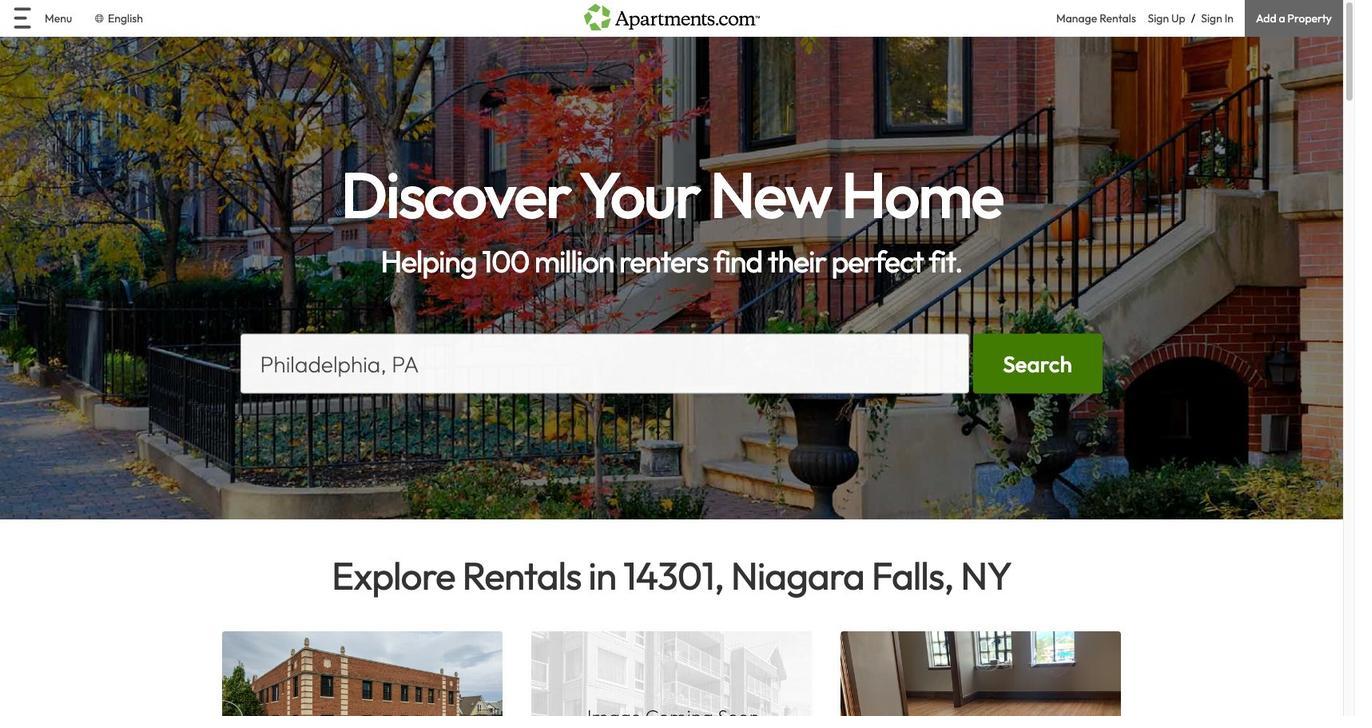 Task type: locate. For each thing, give the bounding box(es) containing it.
Search by Location or Point of Interest text field
[[240, 334, 969, 394]]

apartments.com logo image
[[584, 0, 760, 30]]



Task type: vqa. For each thing, say whether or not it's contained in the screenshot.
Search by Location or Point of Interest text box
yes



